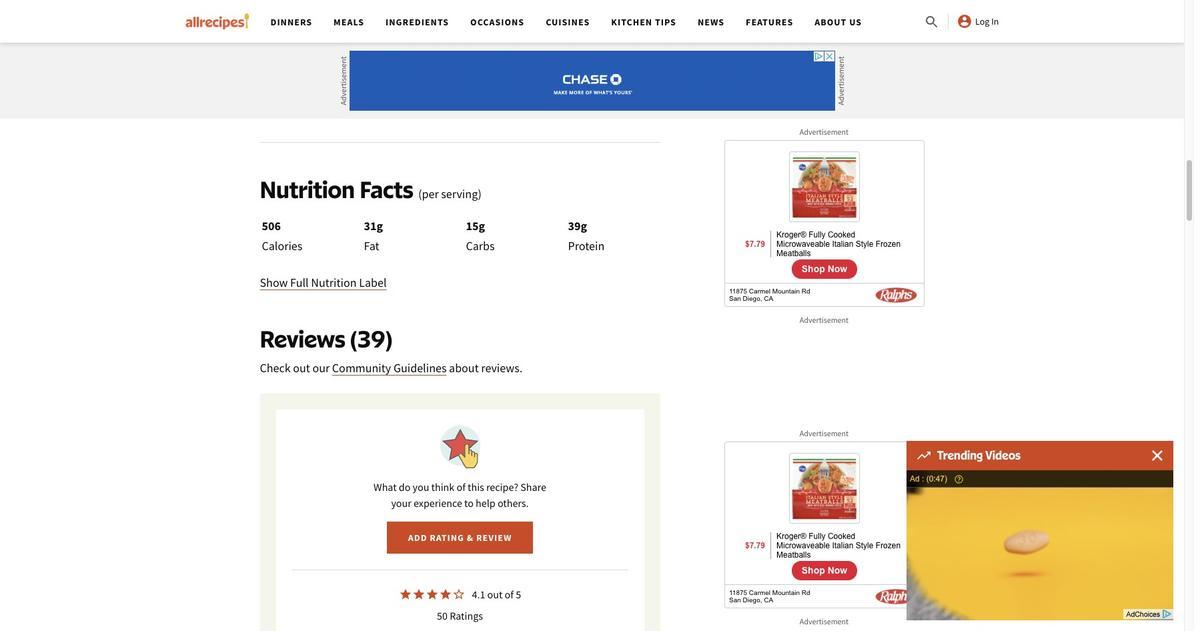 Task type: describe. For each thing, give the bounding box(es) containing it.
calories
[[262, 238, 303, 254]]

3 star image from the left
[[439, 588, 452, 601]]

print button
[[465, 78, 660, 110]]

carbs
[[466, 238, 495, 254]]

for
[[333, 10, 347, 26]]

consumed
[[393, 29, 445, 44]]

nutrition facts (per serving)
[[260, 175, 482, 204]]

15g
[[466, 218, 485, 234]]

recipe?
[[486, 481, 519, 494]]

tips
[[655, 16, 677, 28]]

log in
[[976, 15, 999, 27]]

reviews (39)
[[260, 324, 393, 353]]

occasions
[[471, 16, 525, 28]]

dressing
[[348, 29, 390, 44]]

star outline image
[[452, 588, 466, 601]]

fat
[[364, 238, 379, 254]]

full
[[467, 10, 483, 26]]

serving)
[[441, 186, 482, 202]]

trending image
[[918, 452, 931, 460]]

of inside what do you think of this recipe? share your experience to help others.
[[457, 481, 466, 494]]

data
[[308, 10, 330, 26]]

star image
[[412, 588, 426, 601]]

to
[[464, 497, 474, 510]]

about
[[815, 16, 847, 28]]

4.1 out of 5
[[472, 588, 521, 601]]

add rating & review
[[408, 532, 512, 544]]

this inside nutrition data for this recipe includes the full amount of italian dressing. the actual amount of dressing consumed will vary.
[[349, 10, 368, 26]]

add
[[408, 532, 427, 544]]

0 horizontal spatial amount
[[293, 29, 333, 44]]

our
[[313, 360, 330, 376]]

others.
[[498, 497, 529, 510]]

&
[[467, 532, 474, 544]]

full
[[290, 275, 309, 290]]

guidelines
[[394, 360, 447, 376]]

log in link
[[957, 13, 999, 29]]

31g
[[364, 218, 383, 234]]

nutrition data for this recipe includes the full amount of italian dressing. the actual amount of dressing consumed will vary.
[[260, 10, 641, 44]]

50
[[437, 609, 448, 623]]

add rating & review button
[[387, 522, 533, 554]]

506
[[262, 218, 281, 234]]

39g
[[568, 218, 587, 234]]

4.1
[[472, 588, 485, 601]]

what do you think of this recipe? share your experience to help others.
[[374, 481, 546, 510]]

nutrition inside button
[[311, 275, 357, 290]]

news
[[698, 16, 725, 28]]

protein
[[568, 238, 605, 254]]

community
[[332, 360, 391, 376]]

do
[[399, 481, 411, 494]]

nutrition for facts
[[260, 175, 355, 204]]

experience
[[414, 497, 462, 510]]

(per
[[418, 186, 439, 202]]

label
[[359, 275, 387, 290]]

video player application
[[907, 470, 1174, 621]]

trending videos
[[938, 448, 1021, 462]]

in
[[992, 15, 999, 27]]

home image
[[185, 13, 249, 29]]

rating
[[430, 532, 464, 544]]

you
[[413, 481, 429, 494]]

i made it button
[[260, 78, 455, 110]]

recipe
[[370, 10, 401, 26]]

of down the meals
[[336, 29, 346, 44]]

community guidelines link
[[332, 360, 447, 376]]

i made it
[[327, 88, 371, 100]]

think
[[431, 481, 455, 494]]

made
[[333, 88, 359, 100]]

share
[[521, 481, 546, 494]]

print
[[540, 88, 569, 100]]



Task type: locate. For each thing, give the bounding box(es) containing it.
close image
[[1152, 450, 1163, 461]]

it
[[362, 88, 371, 100]]

dinners link
[[271, 16, 312, 28]]

navigation containing dinners
[[260, 0, 924, 43]]

cuisines
[[546, 16, 590, 28]]

1 vertical spatial out
[[488, 588, 503, 601]]

1 horizontal spatial amount
[[486, 10, 525, 26]]

out left our
[[293, 360, 310, 376]]

cuisines link
[[546, 16, 590, 28]]

out
[[293, 360, 310, 376], [488, 588, 503, 601]]

occasions link
[[471, 16, 525, 28]]

amount right full
[[486, 10, 525, 26]]

account image
[[957, 13, 973, 29]]

search image
[[924, 14, 940, 30]]

will
[[448, 29, 465, 44]]

this
[[349, 10, 368, 26], [468, 481, 484, 494]]

this up the to
[[468, 481, 484, 494]]

italian
[[540, 10, 572, 26]]

your
[[391, 497, 412, 510]]

39g protein
[[568, 218, 605, 254]]

amount
[[486, 10, 525, 26], [293, 29, 333, 44]]

amount down data
[[293, 29, 333, 44]]

31g fat
[[364, 218, 383, 254]]

help
[[476, 497, 496, 510]]

show full nutrition label
[[260, 275, 387, 290]]

1 horizontal spatial this
[[468, 481, 484, 494]]

out for check
[[293, 360, 310, 376]]

show full nutrition label button
[[260, 274, 387, 292]]

1 horizontal spatial out
[[488, 588, 503, 601]]

reviews.
[[481, 360, 523, 376]]

nutrition up 506
[[260, 175, 355, 204]]

about us
[[815, 16, 862, 28]]

0 vertical spatial out
[[293, 360, 310, 376]]

ingredients link
[[386, 16, 449, 28]]

the
[[448, 10, 465, 26]]

check out our community guidelines about reviews.
[[260, 360, 523, 376]]

506 calories
[[262, 218, 303, 254]]

videos
[[986, 448, 1021, 462]]

trending
[[938, 448, 983, 462]]

of left "5"
[[505, 588, 514, 601]]

check
[[260, 360, 291, 376]]

this inside what do you think of this recipe? share your experience to help others.
[[468, 481, 484, 494]]

1 vertical spatial amount
[[293, 29, 333, 44]]

this right for
[[349, 10, 368, 26]]

features
[[746, 16, 794, 28]]

about us link
[[815, 16, 862, 28]]

ratings
[[450, 609, 483, 623]]

vary.
[[468, 29, 492, 44]]

star image
[[399, 588, 412, 601], [426, 588, 439, 601], [439, 588, 452, 601]]

about
[[449, 360, 479, 376]]

2 vertical spatial nutrition
[[311, 275, 357, 290]]

what
[[374, 481, 397, 494]]

50 ratings
[[437, 609, 483, 623]]

meals
[[334, 16, 364, 28]]

nutrition for data
[[260, 10, 305, 26]]

of left the italian
[[528, 10, 538, 26]]

of up the to
[[457, 481, 466, 494]]

15g carbs
[[466, 218, 495, 254]]

facts
[[360, 175, 414, 204]]

nutrition
[[260, 10, 305, 26], [260, 175, 355, 204], [311, 275, 357, 290]]

0 horizontal spatial this
[[349, 10, 368, 26]]

reviews
[[260, 324, 345, 353]]

kitchen
[[611, 16, 653, 28]]

spoon image
[[374, 88, 387, 101]]

kitchen tips
[[611, 16, 677, 28]]

ingredients
[[386, 16, 449, 28]]

5
[[516, 588, 521, 601]]

out right 4.1
[[488, 588, 503, 601]]

nutrition up actual
[[260, 10, 305, 26]]

nutrition right full
[[311, 275, 357, 290]]

2 star image from the left
[[426, 588, 439, 601]]

1 vertical spatial this
[[468, 481, 484, 494]]

advertisement region
[[349, 51, 835, 111]]

out for 4.1
[[488, 588, 503, 601]]

log
[[976, 15, 990, 27]]

features link
[[746, 16, 794, 28]]

0 vertical spatial amount
[[486, 10, 525, 26]]

actual
[[260, 29, 291, 44]]

the
[[622, 10, 641, 26]]

0 vertical spatial this
[[349, 10, 368, 26]]

kitchen tips link
[[611, 16, 677, 28]]

navigation
[[260, 0, 924, 43]]

meals link
[[334, 16, 364, 28]]

dinners
[[271, 16, 312, 28]]

news link
[[698, 16, 725, 28]]

print image
[[571, 88, 585, 101]]

0 horizontal spatial out
[[293, 360, 310, 376]]

of
[[528, 10, 538, 26], [336, 29, 346, 44], [457, 481, 466, 494], [505, 588, 514, 601]]

0 vertical spatial nutrition
[[260, 10, 305, 26]]

review
[[476, 532, 512, 544]]

show
[[260, 275, 288, 290]]

i
[[327, 88, 331, 100]]

includes
[[404, 10, 446, 26]]

1 star image from the left
[[399, 588, 412, 601]]

dressing.
[[574, 10, 620, 26]]

1 vertical spatial nutrition
[[260, 175, 355, 204]]

nutrition inside nutrition data for this recipe includes the full amount of italian dressing. the actual amount of dressing consumed will vary.
[[260, 10, 305, 26]]

us
[[850, 16, 862, 28]]



Task type: vqa. For each thing, say whether or not it's contained in the screenshot.
31g Fat
yes



